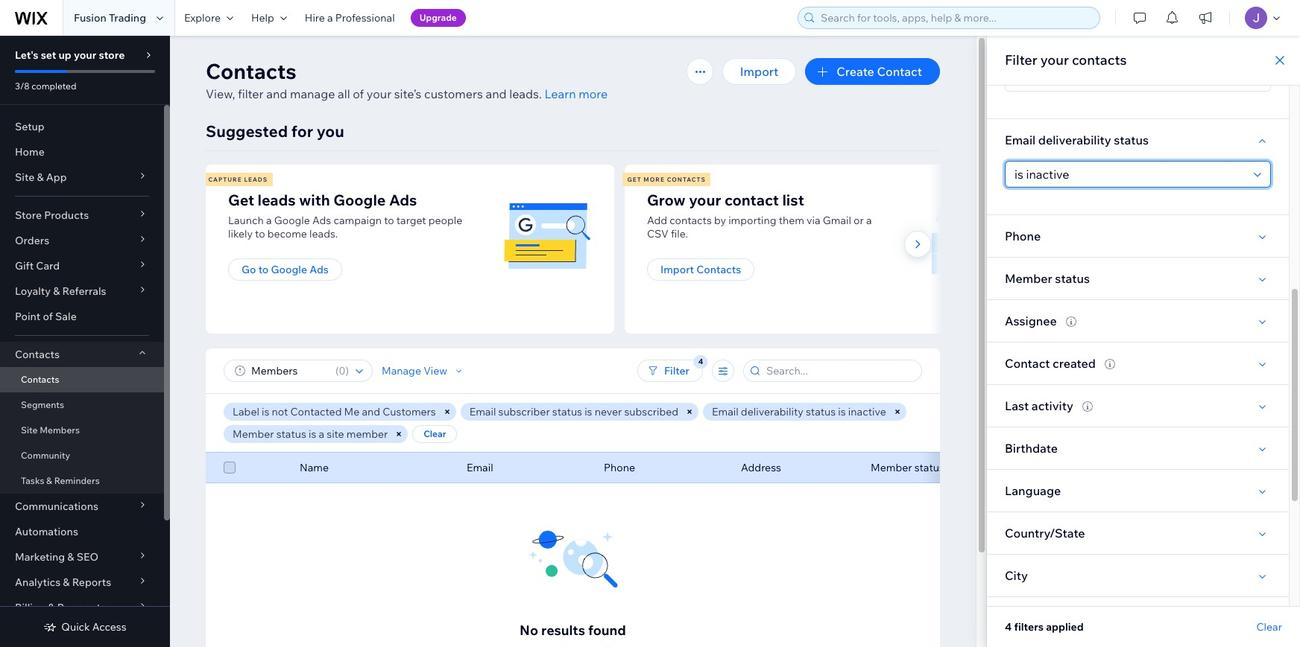 Task type: describe. For each thing, give the bounding box(es) containing it.
trading
[[109, 11, 146, 25]]

hire a professional
[[305, 11, 395, 25]]

label is not contacted me and customers
[[233, 406, 436, 419]]

point
[[15, 310, 40, 324]]

hire
[[305, 11, 325, 25]]

address
[[741, 462, 781, 475]]

manage
[[290, 86, 335, 101]]

found
[[588, 623, 626, 640]]

loyalty & referrals button
[[0, 279, 164, 304]]

add
[[647, 214, 667, 227]]

& for tasks
[[46, 476, 52, 487]]

site for site members
[[21, 425, 38, 436]]

or
[[854, 214, 864, 227]]

manage view button
[[382, 365, 465, 378]]

more
[[579, 86, 608, 101]]

1 vertical spatial clear button
[[1257, 621, 1282, 635]]

store
[[15, 209, 42, 222]]

subscribed
[[624, 406, 679, 419]]

created
[[1053, 356, 1096, 371]]

0 horizontal spatial and
[[266, 86, 287, 101]]

them
[[779, 214, 804, 227]]

member for email deliverability status is inactive
[[233, 428, 274, 441]]

billing & payments
[[15, 602, 106, 615]]

not
[[272, 406, 288, 419]]

create contact
[[837, 64, 922, 79]]

customers
[[383, 406, 436, 419]]

point of sale link
[[0, 304, 164, 330]]

analytics & reports
[[15, 576, 111, 590]]

to right likely
[[255, 227, 265, 241]]

1 vertical spatial ads
[[312, 214, 331, 227]]

get more contacts
[[627, 176, 706, 183]]

analytics & reports button
[[0, 570, 164, 596]]

get
[[228, 191, 254, 210]]

)
[[346, 365, 349, 378]]

fusion trading
[[74, 11, 146, 25]]

0
[[339, 365, 346, 378]]

filters
[[1014, 621, 1044, 635]]

orders
[[15, 234, 49, 248]]

Search... field
[[762, 361, 917, 382]]

1 horizontal spatial phone
[[1005, 229, 1041, 244]]

up
[[59, 48, 71, 62]]

target
[[396, 214, 426, 227]]

loyalty & referrals
[[15, 285, 106, 298]]

store products
[[15, 209, 89, 222]]

is left never
[[585, 406, 592, 419]]

upgrade button
[[411, 9, 466, 27]]

1 vertical spatial member status
[[871, 462, 945, 475]]

site & app
[[15, 171, 67, 184]]

set
[[41, 48, 56, 62]]

contact
[[725, 191, 779, 210]]

create contact button
[[805, 58, 940, 85]]

applied
[[1046, 621, 1084, 635]]

contacts view, filter and manage all of your site's customers and leads. learn more
[[206, 58, 608, 101]]

home
[[15, 145, 45, 159]]

marketing & seo button
[[0, 545, 164, 570]]

products
[[44, 209, 89, 222]]

4
[[1005, 621, 1012, 635]]

your inside contacts view, filter and manage all of your site's customers and leads. learn more
[[367, 86, 392, 101]]

is left inactive at the right bottom of page
[[838, 406, 846, 419]]

member for phone
[[1005, 271, 1053, 286]]

Search for tools, apps, help & more... field
[[816, 7, 1095, 28]]

contacts
[[667, 176, 706, 183]]

setup
[[15, 120, 45, 133]]

contacted
[[290, 406, 342, 419]]

0 vertical spatial ads
[[389, 191, 417, 210]]

csv
[[647, 227, 669, 241]]

gift
[[15, 259, 34, 273]]

0 vertical spatial clear
[[424, 429, 446, 440]]

store products button
[[0, 203, 164, 228]]

country/state
[[1005, 526, 1085, 541]]

let's set up your store
[[15, 48, 125, 62]]

inactive
[[848, 406, 886, 419]]

2 vertical spatial member
[[871, 462, 912, 475]]

importing
[[729, 214, 777, 227]]

contact inside button
[[877, 64, 922, 79]]

contacts inside contacts view, filter and manage all of your site's customers and leads. learn more
[[206, 58, 297, 84]]

label
[[233, 406, 259, 419]]

0 horizontal spatial phone
[[604, 462, 635, 475]]

list containing get leads with google ads
[[204, 165, 1039, 334]]

0 vertical spatial member status
[[1005, 271, 1090, 286]]

import contacts button
[[647, 259, 755, 281]]

a inside grow your contact list add contacts by importing them via gmail or a csv file.
[[866, 214, 872, 227]]

get leads with google ads launch a google ads campaign to target people likely to become leads.
[[228, 191, 462, 241]]

hire a professional link
[[296, 0, 404, 36]]

leads. inside contacts view, filter and manage all of your site's customers and leads. learn more
[[509, 86, 542, 101]]

fusion
[[74, 11, 106, 25]]

filter for filter
[[664, 365, 690, 378]]

email deliverability status
[[1005, 133, 1149, 148]]

billing
[[15, 602, 46, 615]]

import contacts
[[661, 263, 741, 277]]

go to google ads
[[242, 263, 329, 277]]

create
[[837, 64, 875, 79]]

1 select an option field from the top
[[1010, 66, 1250, 91]]

automations
[[15, 526, 78, 539]]

billing & payments button
[[0, 596, 164, 621]]

via
[[807, 214, 821, 227]]

member status is a site member
[[233, 428, 388, 441]]

last
[[1005, 399, 1029, 414]]

last activity
[[1005, 399, 1074, 414]]

to left 'target'
[[384, 214, 394, 227]]

1 horizontal spatial and
[[362, 406, 380, 419]]

reports
[[72, 576, 111, 590]]

email for email deliverability status is inactive
[[712, 406, 739, 419]]

sale
[[55, 310, 77, 324]]

your inside grow your contact list add contacts by importing them via gmail or a csv file.
[[689, 191, 721, 210]]

loyalty
[[15, 285, 51, 298]]

tasks & reminders link
[[0, 469, 164, 494]]

member
[[347, 428, 388, 441]]

communications
[[15, 500, 98, 514]]

capture leads
[[208, 176, 268, 183]]

language
[[1005, 484, 1061, 499]]



Task type: vqa. For each thing, say whether or not it's contained in the screenshot.
the right 7
no



Task type: locate. For each thing, give the bounding box(es) containing it.
with
[[299, 191, 330, 210]]

1 vertical spatial import
[[661, 263, 694, 277]]

0 vertical spatial google
[[333, 191, 386, 210]]

is left not
[[262, 406, 269, 419]]

1 vertical spatial of
[[43, 310, 53, 324]]

to right go
[[258, 263, 269, 277]]

leads. inside get leads with google ads launch a google ads campaign to target people likely to become leads.
[[309, 227, 338, 241]]

Unsaved view field
[[247, 361, 331, 382]]

seo
[[77, 551, 99, 564]]

site
[[15, 171, 34, 184], [21, 425, 38, 436]]

manage
[[382, 365, 421, 378]]

& left 'app' at the top left of page
[[37, 171, 44, 184]]

( 0 )
[[335, 365, 349, 378]]

of inside sidebar element
[[43, 310, 53, 324]]

site down the home
[[15, 171, 34, 184]]

0 vertical spatial contacts
[[1072, 51, 1127, 69]]

site's
[[394, 86, 422, 101]]

0 horizontal spatial clear
[[424, 429, 446, 440]]

& right billing
[[48, 602, 55, 615]]

activity
[[1032, 399, 1074, 414]]

a right 'or'
[[866, 214, 872, 227]]

email for email subscriber status is never subscribed
[[470, 406, 496, 419]]

3/8 completed
[[15, 81, 76, 92]]

site down the segments
[[21, 425, 38, 436]]

of left sale
[[43, 310, 53, 324]]

import for import
[[740, 64, 779, 79]]

1 vertical spatial google
[[274, 214, 310, 227]]

ads down with
[[312, 214, 331, 227]]

& for billing
[[48, 602, 55, 615]]

view
[[424, 365, 447, 378]]

quick access button
[[43, 621, 126, 635]]

a inside 'link'
[[327, 11, 333, 25]]

and
[[266, 86, 287, 101], [486, 86, 507, 101], [362, 406, 380, 419]]

get
[[627, 176, 642, 183]]

city
[[1005, 569, 1028, 584]]

filter for filter your contacts
[[1005, 51, 1038, 69]]

2 select an option field from the top
[[1010, 162, 1250, 187]]

1 horizontal spatial contact
[[1005, 356, 1050, 371]]

contacts down by
[[697, 263, 741, 277]]

ads down get leads with google ads launch a google ads campaign to target people likely to become leads.
[[310, 263, 329, 277]]

let's
[[15, 48, 38, 62]]

0 vertical spatial clear button
[[413, 426, 457, 444]]

site inside popup button
[[15, 171, 34, 184]]

& for marketing
[[67, 551, 74, 564]]

1 horizontal spatial filter
[[1005, 51, 1038, 69]]

to
[[384, 214, 394, 227], [255, 227, 265, 241], [258, 263, 269, 277]]

for
[[291, 122, 313, 141]]

0 horizontal spatial clear button
[[413, 426, 457, 444]]

all
[[338, 86, 350, 101]]

0 vertical spatial select an option field
[[1010, 66, 1250, 91]]

your
[[74, 48, 96, 62], [1041, 51, 1069, 69], [367, 86, 392, 101], [689, 191, 721, 210]]

email subscriber status is never subscribed
[[470, 406, 679, 419]]

& for site
[[37, 171, 44, 184]]

learn
[[545, 86, 576, 101]]

contact down assignee
[[1005, 356, 1050, 371]]

contact right create
[[877, 64, 922, 79]]

more
[[644, 176, 665, 183]]

marketing
[[15, 551, 65, 564]]

0 horizontal spatial of
[[43, 310, 53, 324]]

gift card
[[15, 259, 60, 273]]

gift card button
[[0, 254, 164, 279]]

a left site
[[319, 428, 324, 441]]

community
[[21, 450, 70, 462]]

0 vertical spatial site
[[15, 171, 34, 184]]

0 horizontal spatial contact
[[877, 64, 922, 79]]

1 vertical spatial site
[[21, 425, 38, 436]]

google down become
[[271, 263, 307, 277]]

0 vertical spatial filter
[[1005, 51, 1038, 69]]

deliverability for email deliverability status
[[1038, 133, 1112, 148]]

2 horizontal spatial member
[[1005, 271, 1053, 286]]

& right the loyalty on the left of page
[[53, 285, 60, 298]]

leads. down with
[[309, 227, 338, 241]]

grow your contact list add contacts by importing them via gmail or a csv file.
[[647, 191, 872, 241]]

manage view
[[382, 365, 447, 378]]

deliverability for email deliverability status is inactive
[[741, 406, 804, 419]]

0 vertical spatial member
[[1005, 271, 1053, 286]]

reminders
[[54, 476, 100, 487]]

email for email deliverability status
[[1005, 133, 1036, 148]]

1 vertical spatial contact
[[1005, 356, 1050, 371]]

and right me
[[362, 406, 380, 419]]

contacts up the segments
[[21, 374, 59, 385]]

member up assignee
[[1005, 271, 1053, 286]]

list
[[204, 165, 1039, 334]]

clear
[[424, 429, 446, 440], [1257, 621, 1282, 635]]

filter button
[[637, 360, 703, 382]]

ads up 'target'
[[389, 191, 417, 210]]

to inside button
[[258, 263, 269, 277]]

referrals
[[62, 285, 106, 298]]

grow
[[647, 191, 686, 210]]

quick access
[[61, 621, 126, 635]]

import inside "import contacts" button
[[661, 263, 694, 277]]

deliverability
[[1038, 133, 1112, 148], [741, 406, 804, 419]]

0 horizontal spatial contacts
[[670, 214, 712, 227]]

leads.
[[509, 86, 542, 101], [309, 227, 338, 241]]

marketing & seo
[[15, 551, 99, 564]]

2 vertical spatial google
[[271, 263, 307, 277]]

import for import contacts
[[661, 263, 694, 277]]

explore
[[184, 11, 221, 25]]

name
[[300, 462, 329, 475]]

launch
[[228, 214, 264, 227]]

contacts inside popup button
[[15, 348, 60, 362]]

member down label
[[233, 428, 274, 441]]

segments link
[[0, 393, 164, 418]]

of inside contacts view, filter and manage all of your site's customers and leads. learn more
[[353, 86, 364, 101]]

a right hire
[[327, 11, 333, 25]]

& left the reports
[[63, 576, 70, 590]]

no results found
[[520, 623, 626, 640]]

communications button
[[0, 494, 164, 520]]

community link
[[0, 444, 164, 469]]

0 horizontal spatial leads.
[[309, 227, 338, 241]]

app
[[46, 171, 67, 184]]

of right all on the top left of the page
[[353, 86, 364, 101]]

1 horizontal spatial import
[[740, 64, 779, 79]]

payments
[[57, 602, 106, 615]]

a inside get leads with google ads launch a google ads campaign to target people likely to become leads.
[[266, 214, 272, 227]]

None checkbox
[[224, 459, 236, 477]]

& for analytics
[[63, 576, 70, 590]]

and right filter
[[266, 86, 287, 101]]

site members link
[[0, 418, 164, 444]]

& for loyalty
[[53, 285, 60, 298]]

1 vertical spatial clear
[[1257, 621, 1282, 635]]

0 vertical spatial contact
[[877, 64, 922, 79]]

1 horizontal spatial deliverability
[[1038, 133, 1112, 148]]

and right "customers"
[[486, 86, 507, 101]]

campaign
[[334, 214, 382, 227]]

0 vertical spatial deliverability
[[1038, 133, 1112, 148]]

1 horizontal spatial contacts
[[1072, 51, 1127, 69]]

0 vertical spatial import
[[740, 64, 779, 79]]

0 horizontal spatial member status
[[871, 462, 945, 475]]

2 vertical spatial ads
[[310, 263, 329, 277]]

is down contacted
[[309, 428, 316, 441]]

site for site & app
[[15, 171, 34, 184]]

1 vertical spatial leads.
[[309, 227, 338, 241]]

0 horizontal spatial member
[[233, 428, 274, 441]]

& right tasks
[[46, 476, 52, 487]]

0 vertical spatial phone
[[1005, 229, 1041, 244]]

status
[[1114, 133, 1149, 148], [1055, 271, 1090, 286], [552, 406, 582, 419], [806, 406, 836, 419], [276, 428, 306, 441], [915, 462, 945, 475]]

phone
[[1005, 229, 1041, 244], [604, 462, 635, 475]]

member down inactive at the right bottom of page
[[871, 462, 912, 475]]

0 horizontal spatial deliverability
[[741, 406, 804, 419]]

ads inside button
[[310, 263, 329, 277]]

card
[[36, 259, 60, 273]]

leads
[[244, 176, 268, 183]]

import button
[[722, 58, 797, 85]]

1 horizontal spatial clear button
[[1257, 621, 1282, 635]]

1 vertical spatial deliverability
[[741, 406, 804, 419]]

0 vertical spatial of
[[353, 86, 364, 101]]

assignee
[[1005, 314, 1057, 329]]

learn more button
[[545, 85, 608, 103]]

0 horizontal spatial import
[[661, 263, 694, 277]]

member status up assignee
[[1005, 271, 1090, 286]]

1 vertical spatial phone
[[604, 462, 635, 475]]

& left "seo"
[[67, 551, 74, 564]]

1 horizontal spatial member status
[[1005, 271, 1090, 286]]

filter
[[1005, 51, 1038, 69], [664, 365, 690, 378]]

leads
[[258, 191, 296, 210]]

filter inside button
[[664, 365, 690, 378]]

list
[[782, 191, 804, 210]]

access
[[92, 621, 126, 635]]

no
[[520, 623, 538, 640]]

google up campaign
[[333, 191, 386, 210]]

1 horizontal spatial clear
[[1257, 621, 1282, 635]]

filter
[[238, 86, 264, 101]]

1 vertical spatial select an option field
[[1010, 162, 1250, 187]]

capture
[[208, 176, 242, 183]]

gmail
[[823, 214, 851, 227]]

1 horizontal spatial of
[[353, 86, 364, 101]]

member status down inactive at the right bottom of page
[[871, 462, 945, 475]]

contacts down point of sale on the left top
[[15, 348, 60, 362]]

1 vertical spatial member
[[233, 428, 274, 441]]

0 horizontal spatial filter
[[664, 365, 690, 378]]

4 filters applied
[[1005, 621, 1084, 635]]

analytics
[[15, 576, 61, 590]]

1 vertical spatial contacts
[[670, 214, 712, 227]]

1 horizontal spatial member
[[871, 462, 912, 475]]

sidebar element
[[0, 36, 170, 648]]

a
[[327, 11, 333, 25], [266, 214, 272, 227], [866, 214, 872, 227], [319, 428, 324, 441]]

2 horizontal spatial and
[[486, 86, 507, 101]]

leads. left learn
[[509, 86, 542, 101]]

site members
[[21, 425, 80, 436]]

contacts inside button
[[697, 263, 741, 277]]

your inside sidebar element
[[74, 48, 96, 62]]

1 vertical spatial filter
[[664, 365, 690, 378]]

point of sale
[[15, 310, 77, 324]]

google down leads
[[274, 214, 310, 227]]

contacts inside grow your contact list add contacts by importing them via gmail or a csv file.
[[670, 214, 712, 227]]

upgrade
[[420, 12, 457, 23]]

contacts up filter
[[206, 58, 297, 84]]

a down leads
[[266, 214, 272, 227]]

Select an option field
[[1010, 66, 1250, 91], [1010, 162, 1250, 187]]

import inside import button
[[740, 64, 779, 79]]

0 vertical spatial leads.
[[509, 86, 542, 101]]

1 horizontal spatial leads.
[[509, 86, 542, 101]]

google inside go to google ads button
[[271, 263, 307, 277]]



